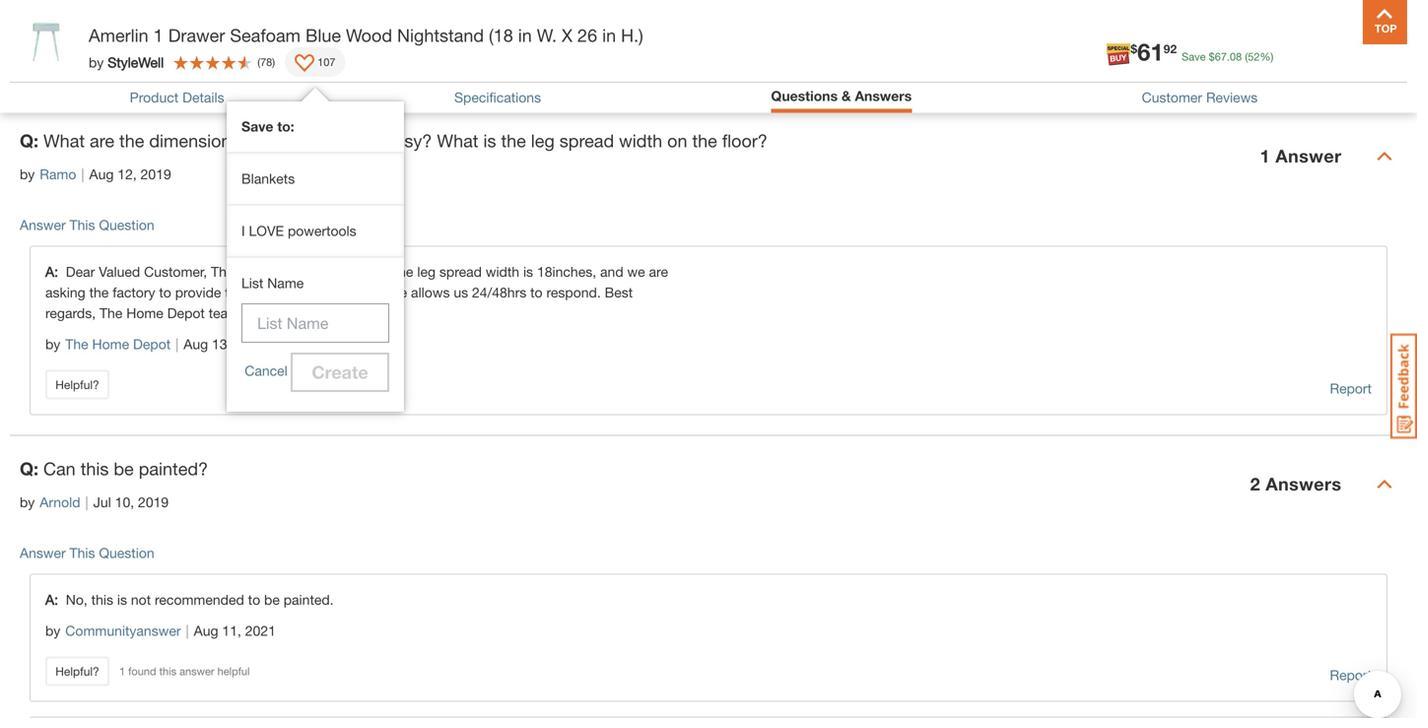 Task type: locate. For each thing, give the bounding box(es) containing it.
blue
[[306, 25, 341, 46]]

0 vertical spatial home
[[92, 8, 129, 24]]

to up 2021
[[248, 592, 260, 608]]

1 report button from the top
[[1331, 378, 1372, 400]]

$ inside the $ 61 92
[[1131, 42, 1138, 56]]

1 vertical spatial be
[[264, 592, 280, 608]]

answer this question up no,
[[20, 545, 154, 562]]

spread up us
[[440, 264, 482, 280]]

0 vertical spatial this
[[70, 217, 95, 233]]

0 horizontal spatial what
[[43, 130, 85, 151]]

| for what are the dimensions of the top drawer assy? what is the leg spread width on the floor?
[[81, 166, 84, 182]]

1 horizontal spatial save
[[1182, 50, 1206, 63]]

0 horizontal spatial be
[[114, 458, 134, 480]]

answer this question link
[[20, 217, 154, 233], [20, 545, 154, 562]]

78
[[260, 56, 272, 69]]

107
[[318, 56, 336, 69]]

3 helpful? button from the top
[[45, 657, 109, 687]]

are up by ramo | aug 12, 2019 at top
[[90, 130, 114, 151]]

1 vertical spatial this
[[91, 592, 113, 608]]

daly city 10pm
[[126, 38, 240, 57]]

2 vertical spatial depot
[[133, 336, 171, 352]]

1 horizontal spatial $
[[1209, 50, 1215, 63]]

1 horizontal spatial 1
[[153, 25, 163, 46]]

0 vertical spatial spread
[[560, 130, 614, 151]]

( left )
[[258, 56, 260, 69]]

1 for 1 answer
[[1261, 145, 1271, 167]]

1 vertical spatial question
[[99, 545, 154, 562]]

ramo
[[40, 166, 76, 182]]

question for the
[[99, 217, 154, 233]]

painted?
[[139, 458, 208, 480]]

0 vertical spatial 2019
[[141, 166, 171, 182]]

by
[[45, 8, 60, 24], [89, 54, 104, 70], [20, 166, 35, 182], [45, 336, 60, 352], [20, 494, 35, 511], [45, 623, 60, 639]]

1 vertical spatial leg
[[417, 264, 436, 280]]

answer
[[1276, 145, 1342, 167], [20, 217, 66, 233], [20, 545, 66, 562]]

1
[[153, 25, 163, 46], [1261, 145, 1271, 167], [119, 666, 125, 678]]

report
[[1331, 381, 1372, 397], [1331, 668, 1372, 684]]

the home depot button up "daly"
[[65, 5, 171, 27]]

depot up "daly"
[[133, 8, 171, 24]]

0 vertical spatial save
[[1182, 50, 1206, 63]]

helpful? down regards,
[[55, 378, 99, 392]]

name
[[267, 275, 304, 291]]

a: up the asking
[[45, 264, 66, 280]]

are right we
[[649, 264, 668, 280]]

home inside dear valued customer, thank you for the questions. the leg spread width is 18inches, and we are asking the factory to provide the drawer dimension. please allows us 24/48hrs to respond.  best regards, the home depot team
[[126, 305, 163, 321]]

home
[[92, 8, 129, 24], [126, 305, 163, 321], [92, 336, 129, 352]]

blankets
[[242, 171, 295, 187]]

1 q: from the top
[[20, 130, 38, 151]]

1 vertical spatial are
[[649, 264, 668, 280]]

1 vertical spatial report button
[[1331, 665, 1372, 687]]

1 found this answer helpful
[[119, 666, 250, 678]]

1 vertical spatial home
[[126, 305, 163, 321]]

is up 24/48hrs
[[523, 264, 533, 280]]

1 the home depot button from the top
[[65, 5, 171, 27]]

0 vertical spatial width
[[619, 130, 663, 151]]

save for save $ 67 . 08 ( 52 %)
[[1182, 50, 1206, 63]]

0 horizontal spatial answers
[[855, 88, 912, 104]]

| left 13,
[[176, 336, 179, 352]]

the home depot button for |
[[65, 334, 171, 355]]

the up 12,
[[119, 130, 144, 151]]

2 vertical spatial 1
[[119, 666, 125, 678]]

answers right 2
[[1266, 474, 1342, 495]]

2019 right 12,
[[141, 166, 171, 182]]

| down a: no, this is not recommended to be painted.
[[186, 623, 189, 639]]

2 caret image from the top
[[1377, 477, 1393, 493]]

this right no,
[[91, 592, 113, 608]]

caret image
[[1377, 148, 1393, 164], [1377, 477, 1393, 493]]

1 vertical spatial q:
[[20, 458, 38, 480]]

0 vertical spatial answers
[[855, 88, 912, 104]]

leg inside dear valued customer, thank you for the questions. the leg spread width is 18inches, and we are asking the factory to provide the drawer dimension. please allows us 24/48hrs to respond.  best regards, the home depot team
[[417, 264, 436, 280]]

10pm
[[197, 38, 240, 57]]

is inside dear valued customer, thank you for the questions. the leg spread width is 18inches, and we are asking the factory to provide the drawer dimension. please allows us 24/48hrs to respond.  best regards, the home depot team
[[523, 264, 533, 280]]

0 vertical spatial answer this question link
[[20, 217, 154, 233]]

seafoam
[[230, 25, 301, 46]]

08
[[1231, 50, 1243, 63]]

what up ramo
[[43, 130, 85, 151]]

1 vertical spatial drawer
[[248, 284, 291, 301]]

aug left 12,
[[89, 166, 114, 182]]

helpful? button down 'by the home depot'
[[45, 42, 109, 71]]

| left jul
[[85, 494, 88, 511]]

$ left '.'
[[1209, 50, 1215, 63]]

0 vertical spatial are
[[90, 130, 114, 151]]

not
[[131, 592, 151, 608]]

1 vertical spatial answer
[[20, 217, 66, 233]]

0 vertical spatial leg
[[531, 130, 555, 151]]

1 for 1 found this answer helpful
[[119, 666, 125, 678]]

save
[[1182, 50, 1206, 63], [242, 118, 274, 135]]

2 answers
[[1251, 474, 1342, 495]]

0 vertical spatial a:
[[45, 264, 66, 280]]

0 vertical spatial question
[[99, 217, 154, 233]]

question for be
[[99, 545, 154, 562]]

this
[[70, 217, 95, 233], [70, 545, 95, 562]]

2019 for dimensions
[[141, 166, 171, 182]]

0 vertical spatial drawer
[[326, 130, 381, 151]]

1 a: from the top
[[45, 264, 66, 280]]

save right the '92' on the right of page
[[1182, 50, 1206, 63]]

this for can
[[70, 545, 95, 562]]

2 horizontal spatial is
[[523, 264, 533, 280]]

3 helpful? from the top
[[55, 665, 99, 679]]

24/48hrs
[[472, 284, 527, 301]]

2 vertical spatial helpful? button
[[45, 657, 109, 687]]

0 horizontal spatial are
[[90, 130, 114, 151]]

0 vertical spatial report button
[[1331, 378, 1372, 400]]

1 horizontal spatial drawer
[[326, 130, 381, 151]]

helpful? down communityanswer button at bottom left
[[55, 665, 99, 679]]

( right 08
[[1246, 50, 1248, 63]]

this right the found
[[159, 666, 177, 678]]

1 vertical spatial is
[[523, 264, 533, 280]]

spread
[[560, 130, 614, 151], [440, 264, 482, 280]]

2 report from the top
[[1331, 668, 1372, 684]]

1 horizontal spatial width
[[619, 130, 663, 151]]

0 vertical spatial q:
[[20, 130, 38, 151]]

0 horizontal spatial is
[[117, 592, 127, 608]]

List Name text field
[[242, 304, 389, 343]]

feedback link image
[[1391, 333, 1418, 440]]

q: up by ramo | aug 12, 2019 at top
[[20, 130, 38, 151]]

the home depot button down factory
[[65, 334, 171, 355]]

$ left the '92' on the right of page
[[1131, 42, 1138, 56]]

in right 26 on the left
[[603, 25, 616, 46]]

answer this question link up no,
[[20, 545, 154, 562]]

caret image right 2 answers
[[1377, 477, 1393, 493]]

2019 right 10,
[[138, 494, 169, 511]]

2 vertical spatial is
[[117, 592, 127, 608]]

this for is
[[91, 592, 113, 608]]

drawer right 'top'
[[326, 130, 381, 151]]

depot
[[133, 8, 171, 24], [167, 305, 205, 321], [133, 336, 171, 352]]

save left the to:
[[242, 118, 274, 135]]

answer this question for this
[[20, 545, 154, 562]]

1 vertical spatial answer this question
[[20, 545, 154, 562]]

0 horizontal spatial (
[[258, 56, 260, 69]]

0 horizontal spatial $
[[1131, 42, 1138, 56]]

2 vertical spatial aug
[[194, 623, 218, 639]]

helpful? down "amerlin"
[[55, 50, 99, 64]]

home down factory
[[126, 305, 163, 321]]

(
[[1246, 50, 1248, 63], [258, 56, 260, 69]]

report button for 2 answers
[[1331, 665, 1372, 687]]

home down regards,
[[92, 336, 129, 352]]

leg up allows
[[417, 264, 436, 280]]

0 vertical spatial answer this question
[[20, 217, 154, 233]]

0 vertical spatial 1
[[153, 25, 163, 46]]

0 vertical spatial is
[[484, 130, 496, 151]]

2019 right 13,
[[235, 336, 266, 352]]

1 horizontal spatial what
[[437, 130, 479, 151]]

helpful? button down communityanswer button at bottom left
[[45, 657, 109, 687]]

answer this question up dear
[[20, 217, 154, 233]]

1 vertical spatial report
[[1331, 668, 1372, 684]]

1 answer this question from the top
[[20, 217, 154, 233]]

1 horizontal spatial are
[[649, 264, 668, 280]]

1 vertical spatial caret image
[[1377, 477, 1393, 493]]

1 vertical spatial spread
[[440, 264, 482, 280]]

0 horizontal spatial spread
[[440, 264, 482, 280]]

questions
[[771, 88, 838, 104]]

1 this from the top
[[70, 217, 95, 233]]

be
[[114, 458, 134, 480], [264, 592, 280, 608]]

aug for dimensions
[[89, 166, 114, 182]]

to down customer,
[[159, 284, 171, 301]]

is down the specifications
[[484, 130, 496, 151]]

aug left 13,
[[184, 336, 208, 352]]

| right ramo
[[81, 166, 84, 182]]

0 horizontal spatial 1
[[119, 666, 125, 678]]

1 vertical spatial depot
[[167, 305, 205, 321]]

what
[[43, 130, 85, 151], [437, 130, 479, 151]]

| for can this be painted?
[[85, 494, 88, 511]]

2 helpful? button from the top
[[45, 370, 109, 400]]

depot for by the home depot | aug 13, 2019
[[133, 336, 171, 352]]

0 horizontal spatial drawer
[[248, 284, 291, 301]]

aug left the 11,
[[194, 623, 218, 639]]

drawer inside dear valued customer, thank you for the questions. the leg spread width is 18inches, and we are asking the factory to provide the drawer dimension. please allows us 24/48hrs to respond.  best regards, the home depot team
[[248, 284, 291, 301]]

leg down the specifications
[[531, 130, 555, 151]]

what right assy? at the left
[[437, 130, 479, 151]]

1 vertical spatial 1
[[1261, 145, 1271, 167]]

1 caret image from the top
[[1377, 148, 1393, 164]]

1 vertical spatial a:
[[45, 592, 58, 608]]

2 answer this question link from the top
[[20, 545, 154, 562]]

this up dear
[[70, 217, 95, 233]]

be up 10,
[[114, 458, 134, 480]]

1 horizontal spatial answers
[[1266, 474, 1342, 495]]

10,
[[115, 494, 134, 511]]

city
[[162, 38, 189, 57]]

1 vertical spatial answer this question link
[[20, 545, 154, 562]]

1 vertical spatial helpful?
[[55, 378, 99, 392]]

caret image for 1 answer
[[1377, 148, 1393, 164]]

0 vertical spatial aug
[[89, 166, 114, 182]]

by the home depot | aug 13, 2019
[[45, 336, 266, 352]]

answer this question for are
[[20, 217, 154, 233]]

2 vertical spatial answer
[[20, 545, 66, 562]]

home for by the home depot
[[92, 8, 129, 24]]

product image image
[[15, 10, 79, 74]]

0 horizontal spatial width
[[486, 264, 520, 280]]

answer for what are the dimensions of the top drawer assy? what is the leg spread width on the floor?
[[20, 217, 66, 233]]

provide
[[175, 284, 221, 301]]

dear valued customer, thank you for the questions. the leg spread width is 18inches, and we are asking the factory to provide the drawer dimension. please allows us 24/48hrs to respond.  best regards, the home depot team
[[45, 264, 668, 321]]

1 vertical spatial helpful? button
[[45, 370, 109, 400]]

the home depot button
[[65, 5, 171, 27], [65, 334, 171, 355]]

helpful? button down regards,
[[45, 370, 109, 400]]

q: for q: what are the dimensions of the top drawer assy? what is the leg spread width on the floor?
[[20, 130, 38, 151]]

2 a: from the top
[[45, 592, 58, 608]]

1 question from the top
[[99, 217, 154, 233]]

report button for 1 answer
[[1331, 378, 1372, 400]]

details
[[182, 89, 224, 106]]

1 vertical spatial width
[[486, 264, 520, 280]]

0 vertical spatial report
[[1331, 381, 1372, 397]]

0 vertical spatial depot
[[133, 8, 171, 24]]

1 vertical spatial answers
[[1266, 474, 1342, 495]]

0 horizontal spatial leg
[[417, 264, 436, 280]]

1 report from the top
[[1331, 381, 1372, 397]]

this up no,
[[70, 545, 95, 562]]

2 vertical spatial 2019
[[138, 494, 169, 511]]

2 vertical spatial home
[[92, 336, 129, 352]]

to
[[159, 284, 171, 301], [531, 284, 543, 301], [248, 592, 260, 608]]

0 vertical spatial the home depot button
[[65, 5, 171, 27]]

by communityanswer | aug 11, 2021
[[45, 623, 276, 639]]

cancel button
[[242, 353, 291, 389]]

factory
[[113, 284, 155, 301]]

answer this question link up dear
[[20, 217, 154, 233]]

0 horizontal spatial in
[[518, 25, 532, 46]]

depot down provide
[[167, 305, 205, 321]]

depot down factory
[[133, 336, 171, 352]]

1 horizontal spatial leg
[[531, 130, 555, 151]]

2 the home depot button from the top
[[65, 334, 171, 355]]

q: left can
[[20, 458, 38, 480]]

leg
[[531, 130, 555, 151], [417, 264, 436, 280]]

2 report button from the top
[[1331, 665, 1372, 687]]

best
[[605, 284, 633, 301]]

us
[[454, 284, 468, 301]]

0 vertical spatial helpful?
[[55, 50, 99, 64]]

1 vertical spatial save
[[242, 118, 274, 135]]

1 horizontal spatial spread
[[560, 130, 614, 151]]

2 question from the top
[[99, 545, 154, 562]]

diy button
[[1172, 24, 1235, 71]]

2 in from the left
[[603, 25, 616, 46]]

found
[[128, 666, 156, 678]]

this
[[81, 458, 109, 480], [91, 592, 113, 608], [159, 666, 177, 678]]

can
[[43, 458, 76, 480]]

report button
[[1331, 378, 1372, 400], [1331, 665, 1372, 687]]

regards,
[[45, 305, 96, 321]]

drawer
[[168, 25, 225, 46]]

are inside dear valued customer, thank you for the questions. the leg spread width is 18inches, and we are asking the factory to provide the drawer dimension. please allows us 24/48hrs to respond.  best regards, the home depot team
[[649, 264, 668, 280]]

2 q: from the top
[[20, 458, 38, 480]]

question up valued
[[99, 217, 154, 233]]

ramo button
[[40, 164, 76, 185]]

report for 1 answer
[[1331, 381, 1372, 397]]

save $ 67 . 08 ( 52 %)
[[1182, 50, 1274, 63]]

w.
[[537, 25, 557, 46]]

home up "amerlin"
[[92, 8, 129, 24]]

this up by arnold | jul 10, 2019
[[81, 458, 109, 480]]

61
[[1138, 37, 1164, 66]]

2 horizontal spatial 1
[[1261, 145, 1271, 167]]

dimensions
[[149, 130, 240, 151]]

2 vertical spatial helpful?
[[55, 665, 99, 679]]

0 horizontal spatial save
[[242, 118, 274, 135]]

width up 24/48hrs
[[486, 264, 520, 280]]

1 answer this question link from the top
[[20, 217, 154, 233]]

1 vertical spatial this
[[70, 545, 95, 562]]

customer reviews
[[1142, 89, 1258, 106]]

product
[[130, 89, 179, 106]]

is left 'not'
[[117, 592, 127, 608]]

2 answer this question from the top
[[20, 545, 154, 562]]

to down "18inches,"
[[531, 284, 543, 301]]

allows
[[411, 284, 450, 301]]

1 vertical spatial 2019
[[235, 336, 266, 352]]

spread left on
[[560, 130, 614, 151]]

asking
[[45, 284, 86, 301]]

2 helpful? from the top
[[55, 378, 99, 392]]

answers right &
[[855, 88, 912, 104]]

1 horizontal spatial in
[[603, 25, 616, 46]]

be up 2021
[[264, 592, 280, 608]]

blankets button
[[227, 152, 404, 204]]

answer this question
[[20, 217, 154, 233], [20, 545, 154, 562]]

1 horizontal spatial be
[[264, 592, 280, 608]]

question up 'not'
[[99, 545, 154, 562]]

communityanswer button
[[65, 621, 181, 642]]

reviews
[[1207, 89, 1258, 106]]

drawer
[[326, 130, 381, 151], [248, 284, 291, 301]]

0 vertical spatial caret image
[[1377, 148, 1393, 164]]

2 vertical spatial this
[[159, 666, 177, 678]]

a: left no,
[[45, 592, 58, 608]]

107 button
[[285, 47, 346, 77]]

2 this from the top
[[70, 545, 95, 562]]

the home depot logo image
[[16, 16, 79, 79]]

1 vertical spatial the home depot button
[[65, 334, 171, 355]]

caret image right 1 answer
[[1377, 148, 1393, 164]]

in left w.
[[518, 25, 532, 46]]

drawer down you
[[248, 284, 291, 301]]

0 vertical spatial this
[[81, 458, 109, 480]]

0 vertical spatial be
[[114, 458, 134, 480]]

width left on
[[619, 130, 663, 151]]

0 vertical spatial helpful? button
[[45, 42, 109, 71]]



Task type: vqa. For each thing, say whether or not it's contained in the screenshot.
Kit to the right
no



Task type: describe. For each thing, give the bounding box(es) containing it.
this for answer
[[159, 666, 177, 678]]

1 in from the left
[[518, 25, 532, 46]]

12,
[[118, 166, 137, 182]]

thank
[[211, 264, 249, 280]]

by stylewell
[[89, 54, 164, 70]]

home for by the home depot | aug 13, 2019
[[92, 336, 129, 352]]

recommended
[[155, 592, 244, 608]]

94015
[[311, 38, 354, 57]]

jul
[[93, 494, 111, 511]]

1 vertical spatial aug
[[184, 336, 208, 352]]

&
[[842, 88, 851, 104]]

powertools
[[288, 223, 357, 239]]

94015 button
[[287, 37, 355, 57]]

67
[[1215, 50, 1228, 63]]

respond.
[[547, 284, 601, 301]]

valued
[[99, 264, 140, 280]]

please
[[366, 284, 407, 301]]

(18
[[489, 25, 513, 46]]

the down the specifications
[[501, 130, 526, 151]]

you
[[253, 264, 275, 280]]

by the home depot
[[45, 8, 171, 24]]

the right of
[[265, 130, 290, 151]]

answer
[[180, 666, 215, 678]]

1 helpful? button from the top
[[45, 42, 109, 71]]

nightstand
[[397, 25, 484, 46]]

on
[[668, 130, 688, 151]]

amerlin 1 drawer seafoam blue wood nightstand (18 in w. x 26 in h.)
[[89, 25, 644, 46]]

1 horizontal spatial to
[[248, 592, 260, 608]]

What can we help you find today? search field
[[391, 27, 931, 68]]

cancel
[[245, 363, 288, 379]]

by for what are the dimensions of the top drawer assy? what is the leg spread width on the floor?
[[20, 166, 35, 182]]

spread inside dear valued customer, thank you for the questions. the leg spread width is 18inches, and we are asking the factory to provide the drawer dimension. please allows us 24/48hrs to respond.  best regards, the home depot team
[[440, 264, 482, 280]]

2 horizontal spatial to
[[531, 284, 543, 301]]

painted.
[[284, 592, 334, 608]]

1 helpful? from the top
[[55, 50, 99, 64]]

specifications
[[454, 89, 541, 106]]

save for save to:
[[242, 118, 274, 135]]

questions & answers
[[771, 88, 912, 104]]

by for can this be painted?
[[20, 494, 35, 511]]

display image
[[295, 54, 315, 74]]

8 link
[[1347, 19, 1394, 71]]

h.)
[[621, 25, 644, 46]]

answer for can this be painted?
[[20, 545, 66, 562]]

for
[[279, 264, 296, 280]]

answer this question link for are
[[20, 217, 154, 233]]

floor?
[[723, 130, 768, 151]]

.
[[1228, 50, 1231, 63]]

create button
[[291, 353, 389, 392]]

13,
[[212, 336, 231, 352]]

list
[[242, 275, 264, 291]]

caret image for 2 answers
[[1377, 477, 1393, 493]]

services
[[1087, 52, 1147, 70]]

wood
[[346, 25, 392, 46]]

92
[[1164, 42, 1177, 56]]

this for be
[[81, 458, 109, 480]]

q: can this be painted?
[[20, 458, 208, 480]]

we
[[628, 264, 645, 280]]

a: no, this is not recommended to be painted.
[[45, 592, 334, 608]]

0 horizontal spatial to
[[159, 284, 171, 301]]

diy
[[1191, 52, 1217, 70]]

2 what from the left
[[437, 130, 479, 151]]

of
[[245, 130, 260, 151]]

top button
[[1364, 0, 1408, 44]]

$ 61 92
[[1131, 37, 1177, 66]]

i love powertools
[[242, 223, 357, 239]]

q: for q: can this be painted?
[[20, 458, 38, 480]]

depot inside dear valued customer, thank you for the questions. the leg spread width is 18inches, and we are asking the factory to provide the drawer dimension. please allows us 24/48hrs to respond.  best regards, the home depot team
[[167, 305, 205, 321]]

top
[[295, 130, 322, 151]]

a: for a: no, this is not recommended to be painted.
[[45, 592, 58, 608]]

communityanswer
[[65, 623, 181, 639]]

depot for by the home depot
[[133, 8, 171, 24]]

product details
[[130, 89, 224, 106]]

dear
[[66, 264, 95, 280]]

%)
[[1260, 50, 1274, 63]]

arnold button
[[40, 493, 80, 513]]

2021
[[245, 623, 276, 639]]

the down dear
[[89, 284, 109, 301]]

x
[[562, 25, 573, 46]]

1 what from the left
[[43, 130, 85, 151]]

0 vertical spatial answer
[[1276, 145, 1342, 167]]

)
[[272, 56, 275, 69]]

width inside dear valued customer, thank you for the questions. the leg spread width is 18inches, and we are asking the factory to provide the drawer dimension. please allows us 24/48hrs to respond.  best regards, the home depot team
[[486, 264, 520, 280]]

report for 2 answers
[[1331, 668, 1372, 684]]

2019 for painted?
[[138, 494, 169, 511]]

1 horizontal spatial (
[[1246, 50, 1248, 63]]

11,
[[222, 623, 241, 639]]

helpful
[[218, 666, 250, 678]]

this for what
[[70, 217, 95, 233]]

1 horizontal spatial is
[[484, 130, 496, 151]]

create
[[312, 362, 368, 383]]

i
[[242, 223, 245, 239]]

the right on
[[693, 130, 718, 151]]

52
[[1248, 50, 1260, 63]]

list name
[[242, 275, 304, 291]]

to:
[[277, 118, 295, 135]]

amerlin
[[89, 25, 149, 46]]

answer this question link for this
[[20, 545, 154, 562]]

team
[[209, 305, 240, 321]]

i love powertools button
[[227, 204, 404, 258]]

1 answer
[[1261, 145, 1342, 167]]

q: what are the dimensions of the top drawer assy? what is the leg spread width on the floor?
[[20, 130, 768, 151]]

assy?
[[386, 130, 432, 151]]

| for no, this is not recommended to be painted.
[[186, 623, 189, 639]]

8
[[1375, 22, 1382, 35]]

customer
[[1142, 89, 1203, 106]]

arnold
[[40, 494, 80, 511]]

questions.
[[323, 264, 387, 280]]

the home depot button for by the home depot
[[65, 5, 171, 27]]

and
[[600, 264, 624, 280]]

aug for not
[[194, 623, 218, 639]]

the down thank
[[225, 284, 245, 301]]

by for dear valued customer, thank you for the questions. the leg spread width is 18inches, and we are asking the factory to provide the drawer dimension. please allows us 24/48hrs to respond.  best regards, the home depot team
[[45, 336, 60, 352]]

by ramo | aug 12, 2019
[[20, 166, 171, 182]]

the right for
[[300, 264, 319, 280]]

no,
[[66, 592, 88, 608]]

by for no, this is not recommended to be painted.
[[45, 623, 60, 639]]

customer,
[[144, 264, 207, 280]]

26
[[578, 25, 598, 46]]

2
[[1251, 474, 1261, 495]]

a: for a:
[[45, 264, 66, 280]]



